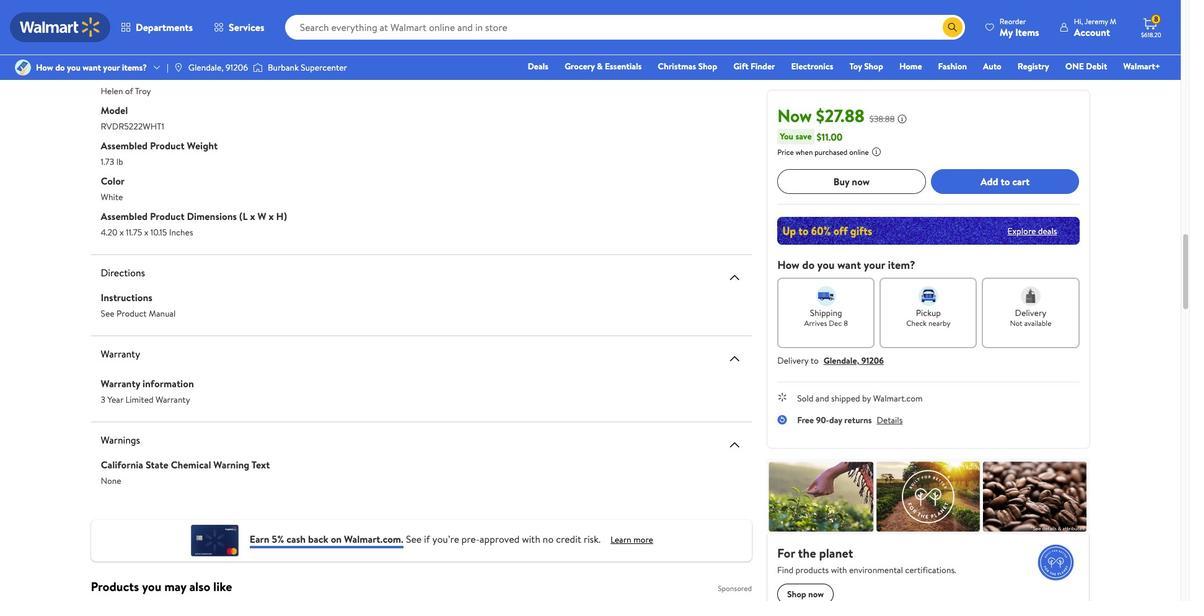 Task type: locate. For each thing, give the bounding box(es) containing it.
x right '(l'
[[250, 209, 255, 223]]

model
[[101, 103, 128, 117]]

1 vertical spatial glendale,
[[824, 355, 860, 367]]

shop right christmas
[[699, 60, 718, 73]]

like
[[213, 578, 232, 595]]

save
[[796, 130, 812, 143]]

see
[[101, 307, 115, 320], [406, 533, 422, 546]]

warnings image
[[728, 438, 743, 452]]

back
[[308, 533, 329, 546]]

0 horizontal spatial shop
[[699, 60, 718, 73]]

0 vertical spatial 91206
[[226, 61, 248, 74]]

glendale, 91206
[[188, 61, 248, 74]]

add
[[981, 175, 999, 188]]

manufacturer down revlon on the top left of page
[[101, 33, 160, 46]]

0 horizontal spatial want
[[83, 61, 101, 74]]

how right directions icon
[[778, 257, 800, 273]]

$11.00
[[817, 130, 843, 144]]

grocery & essentials link
[[559, 60, 648, 73]]

do up the shipping
[[803, 257, 815, 273]]

1 horizontal spatial delivery
[[1016, 307, 1047, 319]]

want
[[83, 61, 101, 74], [838, 257, 862, 273]]

1 horizontal spatial  image
[[253, 61, 263, 74]]

1 vertical spatial want
[[838, 257, 862, 273]]

on
[[331, 533, 342, 546]]

with
[[522, 533, 541, 546]]

dimensions
[[187, 209, 237, 223]]

0 horizontal spatial you
[[67, 61, 81, 74]]

0 vertical spatial see
[[101, 307, 115, 320]]

0 vertical spatial to
[[1001, 175, 1011, 188]]

more
[[634, 534, 654, 546]]

you down walmart image
[[67, 61, 81, 74]]

nearby
[[929, 318, 951, 329]]

1 horizontal spatial to
[[1001, 175, 1011, 188]]

1 horizontal spatial your
[[864, 257, 886, 273]]

1 vertical spatial do
[[803, 257, 815, 273]]

credit
[[556, 533, 582, 546]]

shop right toy
[[865, 60, 884, 73]]

price when purchased online
[[778, 147, 870, 158]]

your left items?
[[103, 61, 120, 74]]

0 horizontal spatial your
[[103, 61, 120, 74]]

shipped
[[832, 393, 861, 405]]

0 vertical spatial 8
[[1155, 14, 1159, 24]]

see left if
[[406, 533, 422, 546]]

risk.
[[584, 533, 601, 546]]

lb
[[116, 155, 123, 168]]

delivery for not
[[1016, 307, 1047, 319]]

fashion link
[[933, 60, 973, 73]]

delivery inside delivery not available
[[1016, 307, 1047, 319]]

earn
[[250, 533, 270, 546]]

auto
[[984, 60, 1002, 73]]

91206
[[226, 61, 248, 74], [862, 355, 884, 367]]

1 assembled from the top
[[101, 139, 148, 152]]

0 vertical spatial you
[[67, 61, 81, 74]]

8 up $618.20
[[1155, 14, 1159, 24]]

want up 'helen'
[[83, 61, 101, 74]]

0 horizontal spatial to
[[811, 355, 819, 367]]

your
[[103, 61, 120, 74], [864, 257, 886, 273]]

1 horizontal spatial 8
[[1155, 14, 1159, 24]]

91206 up by on the bottom
[[862, 355, 884, 367]]

warranty image
[[728, 351, 743, 366]]

1 manufacturer from the top
[[101, 33, 160, 46]]

 image
[[174, 63, 183, 73]]

0 vertical spatial how
[[36, 61, 53, 74]]

available
[[1025, 318, 1052, 329]]

pickup
[[917, 307, 942, 319]]

capitalone image
[[190, 525, 240, 557]]

may
[[164, 578, 186, 595]]

warranty
[[101, 347, 140, 361], [101, 377, 140, 390], [156, 394, 190, 406]]

0 horizontal spatial 8
[[844, 318, 849, 329]]

0 vertical spatial delivery
[[1016, 307, 1047, 319]]

0 horizontal spatial see
[[101, 307, 115, 320]]

delivery down intent image for delivery
[[1016, 307, 1047, 319]]

revlon
[[101, 14, 127, 26]]

your for item?
[[864, 257, 886, 273]]

0 vertical spatial assembled
[[101, 139, 148, 152]]

1 vertical spatial assembled
[[101, 209, 148, 223]]

you
[[780, 130, 794, 143]]

items?
[[122, 61, 147, 74]]

(l
[[239, 209, 248, 223]]

|
[[167, 61, 169, 74]]

2 vertical spatial you
[[142, 578, 161, 595]]

1 horizontal spatial you
[[142, 578, 161, 595]]

warranty up year
[[101, 377, 140, 390]]

item?
[[888, 257, 916, 273]]

1 vertical spatial rvdr5222wht1
[[101, 120, 164, 132]]

2 assembled from the top
[[101, 209, 148, 223]]

0 horizontal spatial 91206
[[226, 61, 248, 74]]

explore deals link
[[1003, 220, 1063, 242]]

intent image for delivery image
[[1022, 287, 1041, 306]]

0 vertical spatial your
[[103, 61, 120, 74]]

 image down walmart image
[[15, 60, 31, 76]]

legal information image
[[872, 147, 882, 157]]

want for item?
[[838, 257, 862, 273]]

warranty up warranty information 3 year limited warranty
[[101, 347, 140, 361]]

see down instructions
[[101, 307, 115, 320]]

91206 down services dropdown button
[[226, 61, 248, 74]]

do down walmart image
[[55, 61, 65, 74]]

shop
[[699, 60, 718, 73], [865, 60, 884, 73]]

to for delivery
[[811, 355, 819, 367]]

your left item?
[[864, 257, 886, 273]]

price
[[778, 147, 794, 158]]

cart
[[1013, 175, 1030, 188]]

0 vertical spatial manufacturer
[[101, 33, 160, 46]]

directions
[[101, 266, 145, 279]]

departments
[[136, 20, 193, 34]]

1 horizontal spatial want
[[838, 257, 862, 273]]

glendale, down number at the left of the page
[[188, 61, 224, 74]]

h)
[[276, 209, 287, 223]]

1 vertical spatial manufacturer
[[101, 68, 160, 82]]

my
[[1000, 25, 1014, 39]]

manufacturer
[[101, 33, 160, 46], [101, 68, 160, 82]]

to for add
[[1001, 175, 1011, 188]]

 image for burbank supercenter
[[253, 61, 263, 74]]

1 vertical spatial you
[[818, 257, 835, 273]]

1 vertical spatial see
[[406, 533, 422, 546]]

product
[[150, 139, 185, 152], [150, 209, 185, 223], [117, 307, 147, 320]]

2 vertical spatial warranty
[[156, 394, 190, 406]]

2 manufacturer from the top
[[101, 68, 160, 82]]

you up intent image for shipping
[[818, 257, 835, 273]]

fashion
[[939, 60, 968, 73]]

inches
[[169, 226, 193, 238]]

2 rvdr5222wht1 from the top
[[101, 120, 164, 132]]

8 inside "shipping arrives dec 8"
[[844, 318, 849, 329]]

product down instructions
[[117, 307, 147, 320]]

1 vertical spatial warranty
[[101, 377, 140, 390]]

capital one  earn 5% cash back on walmart.com. see if you're pre-approved with no credit risk. learn more element
[[611, 534, 654, 547]]

x right w
[[269, 209, 274, 223]]

buy now button
[[778, 169, 927, 194]]

hi,
[[1075, 16, 1084, 26]]

christmas shop link
[[653, 60, 723, 73]]

2 vertical spatial product
[[117, 307, 147, 320]]

1 vertical spatial how
[[778, 257, 800, 273]]

rvdr5222wht1 down model
[[101, 120, 164, 132]]

0 horizontal spatial  image
[[15, 60, 31, 76]]

you for how do you want your items?
[[67, 61, 81, 74]]

want left item?
[[838, 257, 862, 273]]

0 horizontal spatial glendale,
[[188, 61, 224, 74]]

3
[[101, 394, 105, 406]]

how down walmart image
[[36, 61, 53, 74]]

8 right 'dec'
[[844, 318, 849, 329]]

8 $618.20
[[1142, 14, 1162, 39]]

warranty for warranty
[[101, 347, 140, 361]]

check
[[907, 318, 927, 329]]

assembled up 11.75 on the top left of the page
[[101, 209, 148, 223]]

directions image
[[728, 270, 743, 285]]

to down arrives
[[811, 355, 819, 367]]

10.15
[[151, 226, 167, 238]]

product left weight at left
[[150, 139, 185, 152]]

 image left burbank
[[253, 61, 263, 74]]

to left cart
[[1001, 175, 1011, 188]]

christmas
[[658, 60, 697, 73]]

2 horizontal spatial you
[[818, 257, 835, 273]]

approved
[[480, 533, 520, 546]]

warranty information 3 year limited warranty
[[101, 377, 194, 406]]

warnings
[[101, 433, 140, 447]]

0 horizontal spatial how
[[36, 61, 53, 74]]

you left may
[[142, 578, 161, 595]]

you save $11.00
[[780, 130, 843, 144]]

1 vertical spatial your
[[864, 257, 886, 273]]

your for items?
[[103, 61, 120, 74]]

manufacturer up of
[[101, 68, 160, 82]]

rvdr5222wht1 up of
[[101, 49, 164, 62]]

1 horizontal spatial do
[[803, 257, 815, 273]]

glendale, down 'dec'
[[824, 355, 860, 367]]

 image
[[15, 60, 31, 76], [253, 61, 263, 74]]

returns
[[845, 414, 872, 427]]

delivery up sold
[[778, 355, 809, 367]]

Walmart Site-Wide search field
[[285, 15, 966, 40]]

free 90-day returns details
[[798, 414, 903, 427]]

want for items?
[[83, 61, 101, 74]]

90-
[[816, 414, 830, 427]]

deals
[[528, 60, 549, 73]]

0 vertical spatial do
[[55, 61, 65, 74]]

w
[[258, 209, 266, 223]]

christmas shop
[[658, 60, 718, 73]]

product inside instructions see product manual
[[117, 307, 147, 320]]

0 horizontal spatial delivery
[[778, 355, 809, 367]]

1 horizontal spatial see
[[406, 533, 422, 546]]

1 vertical spatial to
[[811, 355, 819, 367]]

 image for how do you want your items?
[[15, 60, 31, 76]]

burbank supercenter
[[268, 61, 347, 74]]

see inside instructions see product manual
[[101, 307, 115, 320]]

0 vertical spatial rvdr5222wht1
[[101, 49, 164, 62]]

2 shop from the left
[[865, 60, 884, 73]]

1 shop from the left
[[699, 60, 718, 73]]

1 horizontal spatial shop
[[865, 60, 884, 73]]

0 vertical spatial want
[[83, 61, 101, 74]]

search icon image
[[948, 22, 958, 32]]

product up 10.15 at the left
[[150, 209, 185, 223]]

0 vertical spatial warranty
[[101, 347, 140, 361]]

gift finder
[[734, 60, 776, 73]]

1 vertical spatial 8
[[844, 318, 849, 329]]

one
[[1066, 60, 1085, 73]]

assembled up lb
[[101, 139, 148, 152]]

glendale, 91206 button
[[824, 355, 884, 367]]

to
[[1001, 175, 1011, 188], [811, 355, 819, 367]]

1 horizontal spatial how
[[778, 257, 800, 273]]

0 horizontal spatial do
[[55, 61, 65, 74]]

1 vertical spatial 91206
[[862, 355, 884, 367]]

1 vertical spatial delivery
[[778, 355, 809, 367]]

to inside button
[[1001, 175, 1011, 188]]

do
[[55, 61, 65, 74], [803, 257, 815, 273]]

earn 5% cash back on walmart.com. see if you're pre-approved with no credit risk.
[[250, 533, 601, 546]]

white
[[101, 191, 123, 203]]

warranty down information
[[156, 394, 190, 406]]



Task type: vqa. For each thing, say whether or not it's contained in the screenshot.
Walmart image
yes



Task type: describe. For each thing, give the bounding box(es) containing it.
explore deals
[[1008, 225, 1058, 237]]

1 vertical spatial product
[[150, 209, 185, 223]]

of
[[125, 85, 133, 97]]

up to sixty percent off deals. shop now. image
[[778, 217, 1080, 245]]

warning
[[214, 458, 250, 472]]

1 rvdr5222wht1 from the top
[[101, 49, 164, 62]]

$38.88
[[870, 113, 895, 125]]

manual
[[149, 307, 176, 320]]

how do you want your item?
[[778, 257, 916, 273]]

pre-
[[462, 533, 480, 546]]

registry link
[[1013, 60, 1055, 73]]

walmart.com.
[[344, 533, 404, 546]]

0 vertical spatial glendale,
[[188, 61, 224, 74]]

walmart.com
[[874, 393, 923, 405]]

pickup check nearby
[[907, 307, 951, 329]]

dec
[[829, 318, 843, 329]]

sold
[[798, 393, 814, 405]]

account
[[1075, 25, 1111, 39]]

essentials
[[605, 60, 642, 73]]

if
[[424, 533, 430, 546]]

products you may also like
[[91, 578, 232, 595]]

you're
[[433, 533, 459, 546]]

intent image for pickup image
[[919, 287, 939, 306]]

x left 11.75 on the top left of the page
[[120, 226, 124, 238]]

troy
[[135, 85, 151, 97]]

auto link
[[978, 60, 1008, 73]]

add to cart button
[[932, 169, 1080, 194]]

Search search field
[[285, 15, 966, 40]]

part
[[162, 33, 181, 46]]

toy
[[850, 60, 863, 73]]

grocery
[[565, 60, 595, 73]]

weight
[[187, 139, 218, 152]]

text
[[252, 458, 270, 472]]

california
[[101, 458, 143, 472]]

limited
[[126, 394, 154, 406]]

purchased
[[815, 147, 848, 158]]

do for how do you want your items?
[[55, 61, 65, 74]]

do for how do you want your item?
[[803, 257, 815, 273]]

delivery not available
[[1011, 307, 1052, 329]]

electronics link
[[786, 60, 839, 73]]

how for how do you want your item?
[[778, 257, 800, 273]]

gift finder link
[[728, 60, 781, 73]]

how for how do you want your items?
[[36, 61, 53, 74]]

deals
[[1039, 225, 1058, 237]]

shipping arrives dec 8
[[805, 307, 849, 329]]

x right 11.75 on the top left of the page
[[144, 226, 148, 238]]

learn more about strikethrough prices image
[[898, 114, 908, 124]]

state
[[146, 458, 169, 472]]

day
[[830, 414, 843, 427]]

home
[[900, 60, 923, 73]]

home link
[[894, 60, 928, 73]]

registry
[[1018, 60, 1050, 73]]

buy now
[[834, 175, 870, 188]]

number
[[183, 33, 218, 46]]

one debit link
[[1060, 60, 1114, 73]]

$27.88
[[817, 104, 865, 128]]

shop for toy shop
[[865, 60, 884, 73]]

warranty for warranty information 3 year limited warranty
[[101, 377, 140, 390]]

color
[[101, 174, 125, 188]]

jeremy
[[1085, 16, 1109, 26]]

debit
[[1087, 60, 1108, 73]]

items
[[1016, 25, 1040, 39]]

1 horizontal spatial glendale,
[[824, 355, 860, 367]]

explore
[[1008, 225, 1037, 237]]

shipping
[[811, 307, 843, 319]]

when
[[796, 147, 813, 158]]

departments button
[[110, 12, 203, 42]]

walmart+ link
[[1119, 60, 1167, 73]]

how do you want your items?
[[36, 61, 147, 74]]

delivery to glendale, 91206
[[778, 355, 884, 367]]

not
[[1011, 318, 1023, 329]]

8 inside 8 $618.20
[[1155, 14, 1159, 24]]

4.20
[[101, 226, 118, 238]]

deals link
[[523, 60, 554, 73]]

toy shop
[[850, 60, 884, 73]]

and
[[816, 393, 830, 405]]

toy shop link
[[844, 60, 889, 73]]

learn
[[611, 534, 632, 546]]

reorder
[[1000, 16, 1027, 26]]

sponsored
[[718, 583, 752, 594]]

shop for christmas shop
[[699, 60, 718, 73]]

buy
[[834, 175, 850, 188]]

year
[[108, 394, 123, 406]]

$618.20
[[1142, 30, 1162, 39]]

now
[[778, 104, 812, 128]]

learn more
[[611, 534, 654, 546]]

helen
[[101, 85, 123, 97]]

arrives
[[805, 318, 828, 329]]

instructions see product manual
[[101, 291, 176, 320]]

products
[[91, 578, 139, 595]]

delivery for to
[[778, 355, 809, 367]]

manufacturer part number rvdr5222wht1 manufacturer helen of troy model rvdr5222wht1 assembled product weight 1.73 lb color white assembled product dimensions (l x w x h) 4.20 x 11.75 x 10.15 inches
[[101, 33, 287, 238]]

you for how do you want your item?
[[818, 257, 835, 273]]

reorder my items
[[1000, 16, 1040, 39]]

by
[[863, 393, 872, 405]]

free
[[798, 414, 814, 427]]

now
[[852, 175, 870, 188]]

grocery & essentials
[[565, 60, 642, 73]]

0 vertical spatial product
[[150, 139, 185, 152]]

walmart image
[[20, 17, 100, 37]]

finder
[[751, 60, 776, 73]]

gift
[[734, 60, 749, 73]]

5%
[[272, 533, 284, 546]]

now $27.88
[[778, 104, 865, 128]]

1 horizontal spatial 91206
[[862, 355, 884, 367]]

hi, jeremy m account
[[1075, 16, 1117, 39]]

intent image for shipping image
[[817, 287, 837, 306]]



